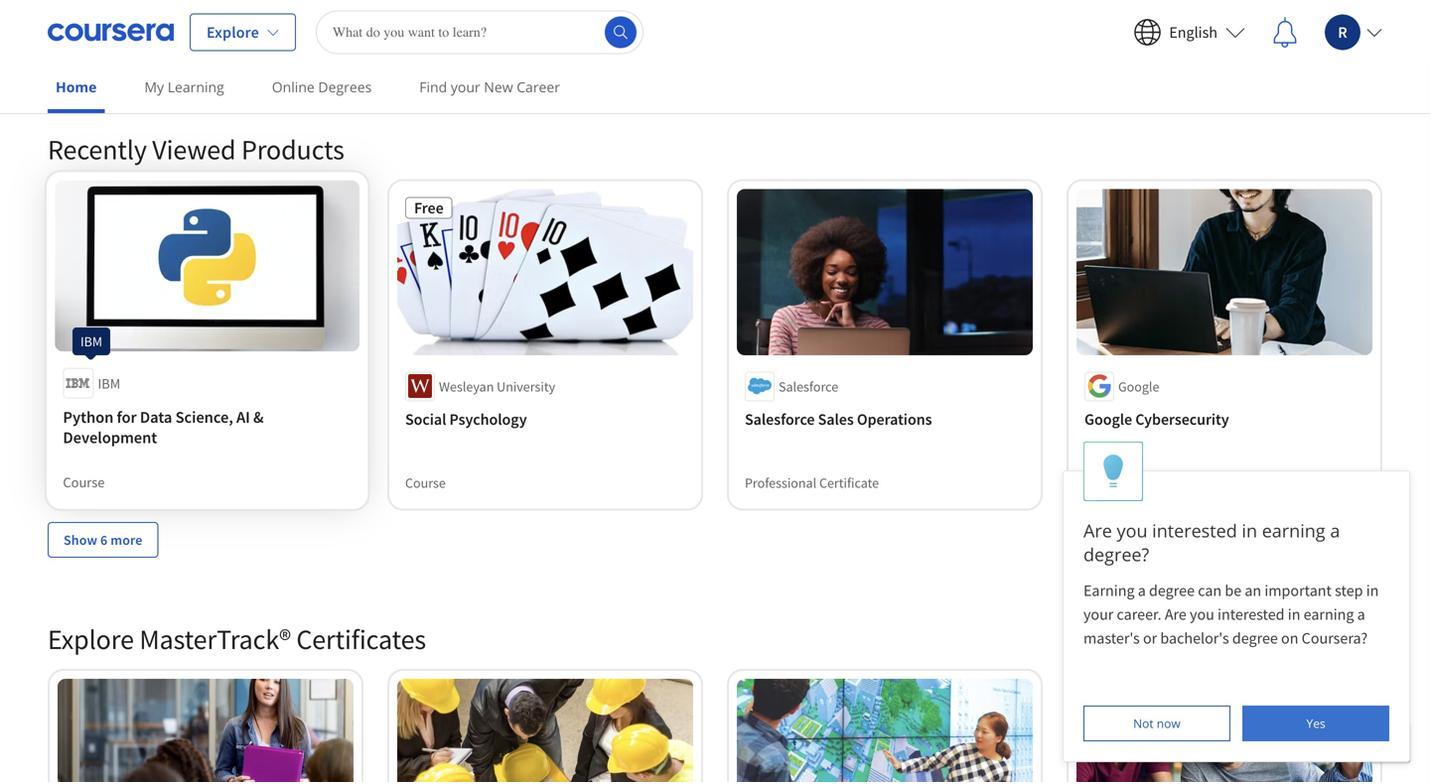 Task type: vqa. For each thing, say whether or not it's contained in the screenshot.


Task type: locate. For each thing, give the bounding box(es) containing it.
certificate
[[819, 474, 879, 492], [1159, 474, 1219, 492]]

certificate for cybersecurity
[[1159, 474, 1219, 492]]

professional certificate down google cybersecurity
[[1085, 474, 1219, 492]]

0 vertical spatial interested
[[1152, 519, 1237, 543]]

more inside "most popular certificates collection" element
[[111, 41, 143, 59]]

0 horizontal spatial professional
[[745, 474, 817, 492]]

in
[[1242, 519, 1258, 543], [1367, 581, 1379, 601], [1288, 605, 1301, 625]]

&
[[253, 407, 264, 427]]

8
[[100, 41, 108, 59]]

0 horizontal spatial you
[[1117, 519, 1148, 543]]

google
[[1119, 377, 1160, 395], [1085, 409, 1133, 429]]

university
[[497, 377, 555, 395]]

0 vertical spatial degree
[[1149, 581, 1195, 601]]

1 vertical spatial are
[[1165, 605, 1187, 625]]

show
[[64, 41, 97, 59], [64, 531, 97, 549]]

interested down an
[[1218, 605, 1285, 625]]

your right find at the top of page
[[451, 77, 480, 96]]

0 horizontal spatial degree
[[1149, 581, 1195, 601]]

degree left can
[[1149, 581, 1195, 601]]

a up career.
[[1138, 581, 1146, 601]]

a down step
[[1358, 605, 1366, 625]]

1 horizontal spatial degree
[[1233, 629, 1278, 649]]

1 vertical spatial interested
[[1218, 605, 1285, 625]]

your down earning
[[1084, 605, 1114, 625]]

1 vertical spatial salesforce
[[745, 409, 815, 429]]

0 horizontal spatial in
[[1242, 519, 1258, 543]]

0 horizontal spatial professional certificate
[[745, 474, 879, 492]]

find your new career
[[419, 77, 560, 96]]

more right 8
[[111, 41, 143, 59]]

2 professional from the left
[[1085, 474, 1156, 492]]

1 horizontal spatial a
[[1330, 519, 1340, 543]]

earning up important
[[1262, 519, 1326, 543]]

show inside recently viewed products collection element
[[64, 531, 97, 549]]

in right step
[[1367, 581, 1379, 601]]

0 horizontal spatial explore
[[48, 622, 134, 657]]

your
[[451, 77, 480, 96], [1084, 605, 1114, 625]]

more inside recently viewed products collection element
[[111, 531, 143, 549]]

0 vertical spatial in
[[1242, 519, 1258, 543]]

google cybersecurity link
[[1085, 409, 1365, 429]]

1 horizontal spatial course
[[405, 474, 446, 492]]

0 horizontal spatial course
[[63, 473, 105, 492]]

a up step
[[1330, 519, 1340, 543]]

interested up can
[[1152, 519, 1237, 543]]

course down the "social"
[[405, 474, 446, 492]]

master's
[[1084, 629, 1140, 649]]

social
[[405, 409, 446, 429]]

yes
[[1307, 716, 1326, 732]]

0 vertical spatial a
[[1330, 519, 1340, 543]]

professional down the salesforce sales operations
[[745, 474, 817, 492]]

0 horizontal spatial certificate
[[819, 474, 879, 492]]

1 vertical spatial you
[[1190, 605, 1215, 625]]

show left 6
[[64, 531, 97, 549]]

1 horizontal spatial you
[[1190, 605, 1215, 625]]

explore button
[[190, 13, 296, 51]]

1 vertical spatial more
[[111, 531, 143, 549]]

1 certificate from the left
[[819, 474, 879, 492]]

2 certificate from the left
[[1159, 474, 1219, 492]]

0 vertical spatial are
[[1084, 519, 1112, 543]]

0 vertical spatial show
[[64, 41, 97, 59]]

2 vertical spatial in
[[1288, 605, 1301, 625]]

1 horizontal spatial your
[[1084, 605, 1114, 625]]

course
[[63, 473, 105, 492], [405, 474, 446, 492]]

2 course from the left
[[405, 474, 446, 492]]

data
[[140, 407, 172, 427]]

more right 6
[[111, 531, 143, 549]]

or
[[1143, 629, 1157, 649]]

interested inside are you interested in earning a degree?
[[1152, 519, 1237, 543]]

in down important
[[1288, 605, 1301, 625]]

not
[[1134, 716, 1154, 732]]

professional certificate
[[745, 474, 879, 492], [1085, 474, 1219, 492]]

2 more from the top
[[111, 531, 143, 549]]

earning
[[1262, 519, 1326, 543], [1304, 605, 1354, 625]]

course down development
[[63, 473, 105, 492]]

6
[[100, 531, 108, 549]]

now
[[1157, 716, 1181, 732]]

cybersecurity
[[1136, 409, 1229, 429]]

google for google
[[1119, 377, 1160, 395]]

0 vertical spatial earning
[[1262, 519, 1326, 543]]

show 6 more
[[64, 531, 143, 549]]

0 vertical spatial google
[[1119, 377, 1160, 395]]

a
[[1330, 519, 1340, 543], [1138, 581, 1146, 601], [1358, 605, 1366, 625]]

r button
[[1313, 2, 1383, 62]]

interested
[[1152, 519, 1237, 543], [1218, 605, 1285, 625]]

earning inside earning a degree can be an important step in your career. are you interested in earning a master's or bachelor's degree on coursera?
[[1304, 605, 1354, 625]]

show left 8
[[64, 41, 97, 59]]

you inside earning a degree can be an important step in your career. are you interested in earning a master's or bachelor's degree on coursera?
[[1190, 605, 1215, 625]]

1 horizontal spatial professional
[[1085, 474, 1156, 492]]

professional certificate for cybersecurity
[[1085, 474, 1219, 492]]

for
[[117, 407, 137, 427]]

not now button
[[1084, 706, 1231, 742]]

0 vertical spatial salesforce
[[779, 377, 839, 395]]

earning up coursera?
[[1304, 605, 1354, 625]]

are
[[1084, 519, 1112, 543], [1165, 605, 1187, 625]]

more for show 8 more
[[111, 41, 143, 59]]

alice element
[[1063, 442, 1411, 763]]

english
[[1169, 22, 1218, 42]]

professional
[[745, 474, 817, 492], [1085, 474, 1156, 492]]

salesforce
[[779, 377, 839, 395], [745, 409, 815, 429]]

python for data science, ai & development
[[63, 407, 264, 448]]

salesforce left sales
[[745, 409, 815, 429]]

r
[[1338, 22, 1348, 42]]

None search field
[[316, 10, 644, 54]]

online degrees
[[272, 77, 372, 96]]

0 vertical spatial more
[[111, 41, 143, 59]]

explore for explore mastertrack® certificates
[[48, 622, 134, 657]]

professional certificate down sales
[[745, 474, 879, 492]]

wesleyan
[[439, 377, 494, 395]]

0 horizontal spatial are
[[1084, 519, 1112, 543]]

0 vertical spatial you
[[1117, 519, 1148, 543]]

you
[[1117, 519, 1148, 543], [1190, 605, 1215, 625]]

2 show from the top
[[64, 531, 97, 549]]

1 vertical spatial explore
[[48, 622, 134, 657]]

google up google cybersecurity
[[1119, 377, 1160, 395]]

degrees
[[318, 77, 372, 96]]

1 more from the top
[[111, 41, 143, 59]]

in inside are you interested in earning a degree?
[[1242, 519, 1258, 543]]

1 horizontal spatial are
[[1165, 605, 1187, 625]]

0 horizontal spatial your
[[451, 77, 480, 96]]

show inside "most popular certificates collection" element
[[64, 41, 97, 59]]

development
[[63, 427, 157, 448]]

you up bachelor's
[[1190, 605, 1215, 625]]

1 course from the left
[[63, 473, 105, 492]]

my
[[144, 77, 164, 96]]

more for show 6 more
[[111, 531, 143, 549]]

degree
[[1149, 581, 1195, 601], [1233, 629, 1278, 649]]

salesforce for salesforce
[[779, 377, 839, 395]]

explore inside popup button
[[207, 22, 259, 42]]

professional up degree?
[[1085, 474, 1156, 492]]

salesforce sales operations
[[745, 409, 932, 429]]

wesleyan university
[[439, 377, 555, 395]]

1 vertical spatial google
[[1085, 409, 1133, 429]]

explore
[[207, 22, 259, 42], [48, 622, 134, 657]]

1 vertical spatial show
[[64, 531, 97, 549]]

1 horizontal spatial certificate
[[1159, 474, 1219, 492]]

2 vertical spatial a
[[1358, 605, 1366, 625]]

earning
[[1084, 581, 1135, 601]]

english button
[[1122, 6, 1258, 58]]

viewed
[[152, 132, 236, 167]]

in up an
[[1242, 519, 1258, 543]]

ibm
[[98, 374, 120, 393]]

1 professional certificate from the left
[[745, 474, 879, 492]]

0 vertical spatial explore
[[207, 22, 259, 42]]

1 show from the top
[[64, 41, 97, 59]]

more
[[111, 41, 143, 59], [111, 531, 143, 549]]

you down lightbulb tip icon
[[1117, 519, 1148, 543]]

explore mastertrack® certificates
[[48, 622, 426, 657]]

home link
[[48, 65, 105, 113]]

social psychology
[[405, 409, 527, 429]]

a inside are you interested in earning a degree?
[[1330, 519, 1340, 543]]

1 vertical spatial your
[[1084, 605, 1114, 625]]

sales
[[818, 409, 854, 429]]

2 professional certificate from the left
[[1085, 474, 1219, 492]]

salesforce up sales
[[779, 377, 839, 395]]

certificate for sales
[[819, 474, 879, 492]]

are up earning
[[1084, 519, 1112, 543]]

1 horizontal spatial professional certificate
[[1085, 474, 1219, 492]]

find your new career link
[[411, 65, 568, 109]]

0 horizontal spatial a
[[1138, 581, 1146, 601]]

google up lightbulb tip icon
[[1085, 409, 1133, 429]]

certificate down cybersecurity
[[1159, 474, 1219, 492]]

an
[[1245, 581, 1262, 601]]

certificate down the salesforce sales operations
[[819, 474, 879, 492]]

degree left on
[[1233, 629, 1278, 649]]

interested inside earning a degree can be an important step in your career. are you interested in earning a master's or bachelor's degree on coursera?
[[1218, 605, 1285, 625]]

certificates
[[296, 622, 426, 657]]

1 horizontal spatial explore
[[207, 22, 259, 42]]

1 professional from the left
[[745, 474, 817, 492]]

1 vertical spatial in
[[1367, 581, 1379, 601]]

1 vertical spatial earning
[[1304, 605, 1354, 625]]

my learning
[[144, 77, 224, 96]]

are up bachelor's
[[1165, 605, 1187, 625]]

show 8 more
[[64, 41, 143, 59]]



Task type: describe. For each thing, give the bounding box(es) containing it.
2 horizontal spatial a
[[1358, 605, 1366, 625]]

show 6 more button
[[48, 522, 158, 558]]

products
[[241, 132, 344, 167]]

on
[[1281, 629, 1299, 649]]

professional for google
[[1085, 474, 1156, 492]]

can
[[1198, 581, 1222, 601]]

show 8 more button
[[48, 32, 158, 68]]

bachelor's
[[1161, 629, 1229, 649]]

python for data science, ai & development link
[[63, 407, 352, 448]]

find
[[419, 77, 447, 96]]

are inside earning a degree can be an important step in your career. are you interested in earning a master's or bachelor's degree on coursera?
[[1165, 605, 1187, 625]]

home
[[56, 77, 97, 96]]

coursera image
[[48, 16, 174, 48]]

python
[[63, 407, 114, 427]]

are inside are you interested in earning a degree?
[[1084, 519, 1112, 543]]

recently
[[48, 132, 147, 167]]

mastertrack®
[[139, 622, 291, 657]]

ai
[[236, 407, 250, 427]]

show for show 8 more
[[64, 41, 97, 59]]

online degrees link
[[264, 65, 380, 109]]

your inside earning a degree can be an important step in your career. are you interested in earning a master's or bachelor's degree on coursera?
[[1084, 605, 1114, 625]]

salesforce sales operations link
[[745, 409, 1025, 429]]

career
[[517, 77, 560, 96]]

explore for explore
[[207, 22, 259, 42]]

step
[[1335, 581, 1363, 601]]

coursera?
[[1302, 629, 1368, 649]]

recently viewed products collection element
[[36, 100, 1395, 590]]

1 vertical spatial a
[[1138, 581, 1146, 601]]

1 vertical spatial degree
[[1233, 629, 1278, 649]]

not now
[[1134, 716, 1181, 732]]

most popular certificates collection element
[[36, 0, 1395, 100]]

professional certificate for sales
[[745, 474, 879, 492]]

recently viewed products
[[48, 132, 344, 167]]

degree?
[[1084, 543, 1150, 567]]

online
[[272, 77, 315, 96]]

help center image
[[1379, 731, 1403, 755]]

operations
[[857, 409, 932, 429]]

2 horizontal spatial in
[[1367, 581, 1379, 601]]

explore mastertrack® certificates collection element
[[36, 590, 1395, 783]]

social psychology link
[[405, 409, 685, 429]]

my learning link
[[136, 65, 232, 109]]

yes link
[[1243, 706, 1390, 742]]

show for show 6 more
[[64, 531, 97, 549]]

lightbulb tip image
[[1103, 455, 1124, 489]]

What do you want to learn? text field
[[316, 10, 644, 54]]

be
[[1225, 581, 1242, 601]]

free
[[414, 198, 444, 218]]

salesforce for salesforce sales operations
[[745, 409, 815, 429]]

important
[[1265, 581, 1332, 601]]

1 horizontal spatial in
[[1288, 605, 1301, 625]]

0 vertical spatial your
[[451, 77, 480, 96]]

course for python for data science, ai & development
[[63, 473, 105, 492]]

earning inside are you interested in earning a degree?
[[1262, 519, 1326, 543]]

course for social psychology
[[405, 474, 446, 492]]

professional for salesforce
[[745, 474, 817, 492]]

psychology
[[450, 409, 527, 429]]

are you interested in earning a degree?
[[1084, 519, 1340, 567]]

career.
[[1117, 605, 1162, 625]]

google cybersecurity
[[1085, 409, 1229, 429]]

science,
[[175, 407, 233, 427]]

new
[[484, 77, 513, 96]]

google for google cybersecurity
[[1085, 409, 1133, 429]]

earning a degree can be an important step in your career. are you interested in earning a master's or bachelor's degree on coursera?
[[1084, 581, 1382, 649]]

you inside are you interested in earning a degree?
[[1117, 519, 1148, 543]]

learning
[[168, 77, 224, 96]]



